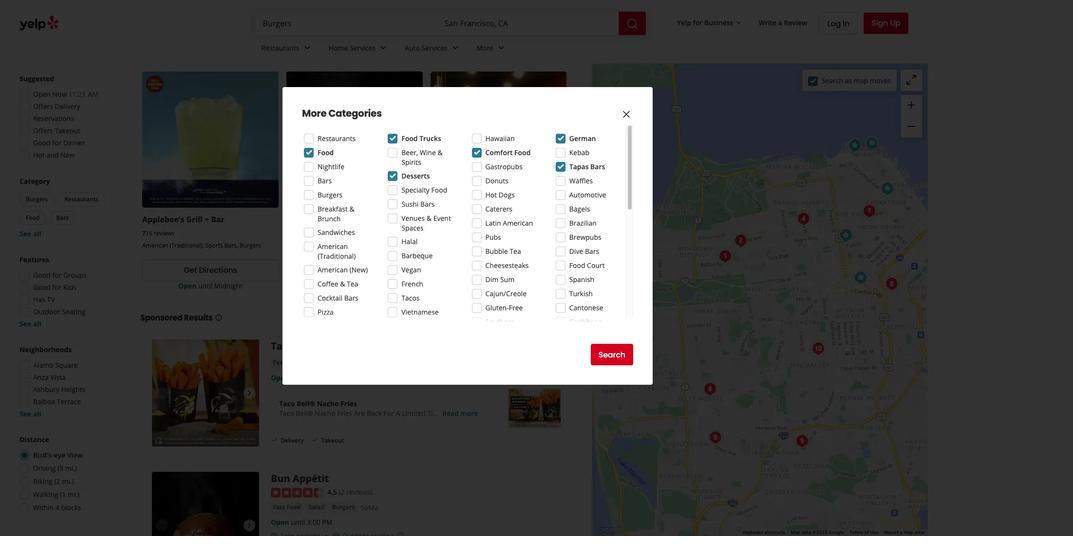 Task type: vqa. For each thing, say whether or not it's contained in the screenshot.
sponsored results
yes



Task type: locate. For each thing, give the bounding box(es) containing it.
2 vertical spatial good
[[33, 283, 51, 292]]

16 info v2 image
[[565, 29, 573, 37], [306, 49, 314, 57]]

16 info v2 image for top 10 best burgers near san francisco, california
[[565, 29, 573, 37]]

zoom out image
[[906, 121, 917, 133]]

sushi
[[402, 200, 419, 209]]

option group
[[17, 436, 121, 516]]

sponsored left results
[[140, 313, 183, 324]]

keyboard shortcuts
[[743, 531, 785, 536]]

for for groups
[[52, 271, 62, 280]]

map left error
[[904, 531, 914, 536]]

more inside more categories dialog
[[302, 107, 327, 120]]

burgers button down the category on the top left
[[19, 192, 54, 207]]

1 vertical spatial more
[[302, 107, 327, 120]]

columbus
[[431, 215, 469, 225]]

1 16 checkmark v2 image from the left
[[271, 437, 279, 445]]

see all for alamo
[[19, 410, 41, 419]]

2 good from the top
[[33, 271, 51, 280]]

1 vertical spatial hot
[[486, 191, 497, 200]]

open until midnight
[[178, 281, 243, 291]]

& inside venues & event spaces
[[427, 214, 432, 223]]

0 vertical spatial next image
[[244, 388, 255, 399]]

pm left 'french'
[[375, 281, 385, 291]]

4.5 star rating image up food,
[[286, 230, 339, 240]]

restaurants inside button
[[64, 195, 99, 204]]

16 checkmark v2 image
[[271, 437, 279, 445], [312, 437, 319, 445]]

search for search
[[599, 350, 626, 361]]

2 vertical spatial mi.)
[[68, 491, 80, 500]]

for right yelp
[[693, 18, 703, 27]]

1 horizontal spatial 3:00
[[360, 281, 373, 291]]

1 services from the left
[[350, 43, 376, 52]]

0 vertical spatial bun appétit
[[286, 215, 333, 225]]

2 order from the left
[[479, 265, 500, 276]]

reviews)
[[362, 230, 388, 239], [510, 230, 536, 239], [347, 488, 373, 497]]

more left categories
[[302, 107, 327, 120]]

1 vertical spatial takeout
[[55, 126, 80, 135]]

1 horizontal spatial burgers button
[[330, 503, 357, 513]]

report
[[885, 531, 899, 536]]

american up 4.4 (55 reviews)
[[503, 219, 533, 228]]

1 vertical spatial all
[[33, 320, 41, 329]]

0 vertical spatial fast
[[286, 244, 298, 252]]

burgers up the options at the left top of page
[[206, 24, 252, 40]]

restaurants inside more categories dialog
[[318, 134, 356, 143]]

open until 11:00 pm
[[466, 281, 531, 291]]

1 vertical spatial mi.)
[[62, 478, 74, 487]]

applebee's
[[142, 215, 184, 225]]

see all down balboa
[[19, 410, 41, 419]]

2 see all from the top
[[19, 320, 41, 329]]

0 vertical spatial slideshow element
[[152, 340, 259, 447]]

1 order from the left
[[334, 265, 356, 276]]

open until 3:00 pm down (new)
[[324, 281, 385, 291]]

order now up open until 11:00 pm
[[479, 265, 519, 276]]

of
[[865, 531, 869, 536]]

specialty
[[402, 186, 430, 195]]

2 24 chevron down v2 image from the left
[[496, 42, 507, 54]]

24 chevron down v2 image for restaurants
[[301, 42, 313, 54]]

1 see all from the top
[[19, 229, 41, 239]]

all for good for groups
[[33, 320, 41, 329]]

reviews) down latin american
[[510, 230, 536, 239]]

sponsored
[[269, 48, 305, 58], [140, 313, 183, 324]]

services for auto services
[[422, 43, 448, 52]]

2 vertical spatial restaurants
[[64, 195, 99, 204]]

auto services
[[405, 43, 448, 52]]

halal
[[402, 237, 418, 247]]

beer,
[[402, 148, 418, 157]]

& for coffee & tea
[[340, 280, 345, 289]]

0 vertical spatial search
[[822, 76, 844, 85]]

auto services link
[[397, 35, 469, 63]]

featured takeout options
[[140, 46, 266, 60]]

4.5 star rating image
[[286, 230, 339, 240], [271, 489, 324, 498]]

1 vertical spatial 4.5 star rating image
[[271, 489, 324, 498]]

0 horizontal spatial 4.5
[[327, 488, 337, 497]]

0 vertical spatial good
[[33, 138, 51, 148]]

4.5
[[343, 230, 353, 239], [327, 488, 337, 497]]

0 horizontal spatial burgers button
[[19, 192, 54, 207]]

4.5 (2 reviews) up american (traditional)
[[343, 230, 388, 239]]

1 vertical spatial see all button
[[19, 320, 41, 329]]

16 info v2 image for featured takeout options
[[306, 49, 314, 57]]

fries up are
[[341, 399, 357, 409]]

0 vertical spatial (2
[[354, 230, 360, 239]]

services for home services
[[350, 43, 376, 52]]

0 horizontal spatial 3:00
[[307, 518, 320, 528]]

24 chevron down v2 image down california
[[378, 42, 389, 54]]

0 horizontal spatial a
[[779, 18, 782, 27]]

pm up 16 outdoor seating v2 image at the bottom left of the page
[[322, 518, 333, 528]]

& for breakfast & brunch
[[350, 205, 355, 214]]

& left event
[[427, 214, 432, 223]]

3:00 down salad link
[[307, 518, 320, 528]]

1 vertical spatial offers
[[33, 126, 53, 135]]

search
[[822, 76, 844, 85], [599, 350, 626, 361]]

food
[[402, 134, 418, 143], [318, 148, 334, 157], [515, 148, 531, 157], [431, 186, 447, 195], [26, 214, 40, 222], [569, 261, 585, 270], [287, 504, 301, 512]]

for down offers takeout at the left of page
[[52, 138, 62, 148]]

burgers up the breakfast
[[318, 191, 343, 200]]

good
[[33, 138, 51, 148], [33, 271, 51, 280], [33, 283, 51, 292]]

reviews) up soma
[[347, 488, 373, 497]]

24 chevron down v2 image down san
[[301, 42, 313, 54]]

map for error
[[904, 531, 914, 536]]

see up distance at the left of the page
[[19, 410, 31, 419]]

24 chevron down v2 image
[[301, 42, 313, 54], [496, 42, 507, 54]]

appétit up salad
[[293, 472, 329, 486]]

features
[[19, 255, 49, 265]]

maillards smash burgers image
[[619, 336, 639, 355]]

0 vertical spatial taco
[[271, 340, 293, 353]]

for for dinner
[[52, 138, 62, 148]]

see all button for alamo square
[[19, 410, 41, 419]]

eye
[[54, 451, 65, 460]]

1 horizontal spatial delivery
[[281, 437, 304, 445]]

burgers inside "applebee's grill + bar 715 reviews american (traditional), sports bars, burgers"
[[240, 242, 261, 250]]

bars inside button
[[56, 214, 69, 222]]

for up good for kids
[[52, 271, 62, 280]]

good down the features
[[33, 271, 51, 280]]

sponsored down "top 10 best burgers near san francisco, california"
[[269, 48, 305, 58]]

wow!! burgers & grill image
[[706, 429, 725, 448]]

pm
[[375, 281, 385, 291], [521, 281, 531, 291], [322, 518, 333, 528]]

outdoor
[[33, 307, 60, 317]]

0 horizontal spatial pm
[[322, 518, 333, 528]]

0 vertical spatial 3:00
[[360, 281, 373, 291]]

for down good for groups
[[52, 283, 62, 292]]

business categories element
[[254, 35, 909, 63]]

4.4
[[487, 230, 497, 239]]

1 horizontal spatial order now
[[479, 265, 519, 276]]

order now link for appétit
[[286, 260, 423, 281]]

more inside more link
[[477, 43, 494, 52]]

see down food button
[[19, 229, 31, 239]]

4.4 star rating image
[[431, 230, 483, 240]]

24 chevron down v2 image down sort: at top left
[[496, 42, 507, 54]]

see all button for good for groups
[[19, 320, 41, 329]]

gas
[[569, 332, 581, 341]]

burgers up 4.4
[[471, 215, 502, 225]]

all down balboa
[[33, 410, 41, 419]]

sort:
[[483, 28, 498, 38]]

good up has tv
[[33, 283, 51, 292]]

0 horizontal spatial hot
[[33, 151, 45, 160]]

burgers right the bars,
[[240, 242, 261, 250]]

open up 16 parking v2 image
[[271, 518, 289, 528]]

restaurants inside "business categories" element
[[261, 43, 300, 52]]

map right as
[[854, 76, 868, 85]]

columbus burgers image
[[878, 179, 897, 199]]

next image
[[244, 388, 255, 399], [244, 520, 255, 532]]

search inside "button"
[[599, 350, 626, 361]]

0 horizontal spatial search
[[599, 350, 626, 361]]

2 see all button from the top
[[19, 320, 41, 329]]

0 horizontal spatial 16 checkmark v2 image
[[271, 437, 279, 445]]

get
[[184, 265, 197, 276]]

bars for tapas bars
[[591, 162, 605, 172]]

& inside breakfast & brunch
[[350, 205, 355, 214]]

1 vertical spatial 4.5 (2 reviews)
[[327, 488, 373, 497]]

appétit down the breakfast
[[304, 215, 333, 225]]

0 vertical spatial all
[[33, 229, 41, 239]]

10
[[164, 24, 176, 40]]

are
[[354, 409, 365, 418]]

for inside button
[[693, 18, 703, 27]]

taco bell image
[[836, 226, 856, 245], [152, 340, 259, 447]]

until down (new)
[[344, 281, 358, 291]]

food inside food button
[[26, 214, 40, 222]]

category
[[19, 177, 50, 186]]

outdoor seating
[[33, 307, 85, 317]]

mi.) up the "(1"
[[62, 478, 74, 487]]

bun appétit image
[[152, 472, 259, 537]]

order now link
[[286, 260, 423, 281], [431, 260, 567, 281]]

now
[[52, 90, 67, 99], [358, 265, 375, 276], [502, 265, 519, 276]]

error
[[915, 531, 925, 536]]

0 vertical spatial appétit
[[304, 215, 333, 225]]

appétit for the top the bun appétit link
[[304, 215, 333, 225]]

more for more
[[477, 43, 494, 52]]

bars down coffee & tea
[[344, 294, 359, 303]]

until for applebee's grill + bar
[[198, 281, 213, 291]]

+
[[205, 215, 209, 225]]

hi-way burger & fry image
[[809, 339, 828, 359]]

None search field
[[255, 12, 648, 35]]

southern
[[486, 318, 515, 327]]

group containing features
[[17, 255, 121, 329]]

24 chevron down v2 image inside the restaurants link
[[301, 42, 313, 54]]

16 chevron down v2 image
[[735, 19, 743, 27]]

tapas bars
[[569, 162, 605, 172]]

0 vertical spatial map
[[854, 76, 868, 85]]

reservations
[[33, 114, 74, 123]]

nightlife
[[318, 162, 344, 172]]

1 horizontal spatial services
[[422, 43, 448, 52]]

all for alamo square
[[33, 410, 41, 419]]

order up open until 11:00 pm
[[479, 265, 500, 276]]

©2023
[[813, 531, 828, 536]]

1 vertical spatial next image
[[244, 520, 255, 532]]

group containing category
[[18, 177, 121, 239]]

fast left food,
[[286, 244, 298, 252]]

mi.) right (5
[[65, 464, 77, 474]]

2 slideshow element from the top
[[152, 472, 259, 537]]

google image
[[595, 524, 627, 537]]

1 order now link from the left
[[286, 260, 423, 281]]

filters
[[19, 20, 44, 31]]

for for kids
[[52, 283, 62, 292]]

0 vertical spatial 4.5
[[343, 230, 353, 239]]

1 next image from the top
[[244, 388, 255, 399]]

fast for fast food, salad, burgers
[[286, 244, 298, 252]]

0 horizontal spatial restaurants
[[64, 195, 99, 204]]

grill
[[186, 215, 203, 225]]

0 vertical spatial 4.5 (2 reviews)
[[343, 230, 388, 239]]

16 parking v2 image
[[271, 533, 279, 537]]

0 horizontal spatial order
[[334, 265, 356, 276]]

1 horizontal spatial map
[[904, 531, 914, 536]]

automotive
[[569, 191, 606, 200]]

&
[[438, 148, 443, 157], [350, 205, 355, 214], [427, 214, 432, 223], [340, 280, 345, 289]]

2 services from the left
[[422, 43, 448, 52]]

now for bun appétit
[[358, 265, 375, 276]]

food up beer,
[[402, 134, 418, 143]]

& down the 'american (new)'
[[340, 280, 345, 289]]

1 horizontal spatial order
[[479, 265, 500, 276]]

1 vertical spatial nacho
[[315, 409, 336, 418]]

good for good for dinner
[[33, 138, 51, 148]]

a right 'write'
[[779, 18, 782, 27]]

food left bars button
[[26, 214, 40, 222]]

food down dive
[[569, 261, 585, 270]]

0 horizontal spatial services
[[350, 43, 376, 52]]

bars down specialty food
[[420, 200, 435, 209]]

3 good from the top
[[33, 283, 51, 292]]

yelp
[[677, 18, 691, 27]]

hard rock cafe image
[[862, 134, 882, 153]]

search for search as map moves
[[822, 76, 844, 85]]

taco bell link
[[271, 340, 314, 353]]

order now link for burgers
[[431, 260, 567, 281]]

gas stations
[[569, 332, 609, 341]]

0 vertical spatial see
[[19, 229, 31, 239]]

log in link
[[819, 13, 858, 34]]

vietnamese
[[402, 308, 439, 317]]

0 vertical spatial more
[[477, 43, 494, 52]]

bun appétit up fast food
[[271, 472, 329, 486]]

order now for bun appétit
[[334, 265, 375, 276]]

good up and at the left top
[[33, 138, 51, 148]]

food right specialty
[[431, 186, 447, 195]]

open until 3:00 pm down salad link
[[271, 518, 333, 528]]

bars button
[[50, 211, 75, 226]]

expand map image
[[906, 74, 917, 86]]

1 horizontal spatial pm
[[375, 281, 385, 291]]

1 vertical spatial see all
[[19, 320, 41, 329]]

1 vertical spatial search
[[599, 350, 626, 361]]

food inside fast food button
[[287, 504, 301, 512]]

good for good for kids
[[33, 283, 51, 292]]

0 horizontal spatial (2
[[54, 478, 60, 487]]

takeout
[[186, 46, 226, 60], [55, 126, 80, 135], [321, 437, 344, 445]]

(2 up burgers link
[[339, 488, 345, 497]]

bun appétit image
[[851, 268, 870, 288]]

2 vertical spatial (2
[[339, 488, 345, 497]]

2 all from the top
[[33, 320, 41, 329]]

2 24 chevron down v2 image from the left
[[450, 42, 461, 54]]

24 chevron down v2 image
[[378, 42, 389, 54], [450, 42, 461, 54]]

home services
[[329, 43, 376, 52]]

fast inside button
[[273, 504, 285, 512]]

0 vertical spatial offers
[[33, 102, 53, 111]]

order
[[334, 265, 356, 276], [479, 265, 500, 276]]

pm right 11:00
[[521, 281, 531, 291]]

1 24 chevron down v2 image from the left
[[378, 42, 389, 54]]

bagels
[[569, 205, 590, 214]]

1 horizontal spatial fast
[[286, 244, 298, 252]]

1 vertical spatial burgers button
[[330, 503, 357, 513]]

dive bars
[[569, 247, 599, 256]]

slideshow element for bun appétit
[[152, 472, 259, 537]]

1 vertical spatial fries
[[337, 409, 352, 418]]

1 vertical spatial delivery
[[281, 437, 304, 445]]

tex-
[[273, 359, 285, 367]]

see all button down outdoor
[[19, 320, 41, 329]]

bun up food,
[[286, 215, 302, 225]]

2 vertical spatial see
[[19, 410, 31, 419]]

write a review
[[759, 18, 808, 27]]

info icon image
[[397, 533, 405, 537], [397, 533, 405, 537]]

24 chevron down v2 image right auto services
[[450, 42, 461, 54]]

2 horizontal spatial takeout
[[321, 437, 344, 445]]

google
[[829, 531, 844, 536]]

jasmin's image
[[860, 201, 879, 221]]

1 vertical spatial good
[[33, 271, 51, 280]]

slideshow element
[[152, 340, 259, 447], [152, 472, 259, 537]]

2 order now from the left
[[479, 265, 519, 276]]

3 all from the top
[[33, 410, 41, 419]]

4.5 up burgers link
[[327, 488, 337, 497]]

0 vertical spatial taco bell image
[[836, 226, 856, 245]]

search left as
[[822, 76, 844, 85]]

order now for columbus burgers
[[479, 265, 519, 276]]

24 chevron down v2 image inside home services link
[[378, 42, 389, 54]]

services right home
[[350, 43, 376, 52]]

3 see all from the top
[[19, 410, 41, 419]]

2 vertical spatial all
[[33, 410, 41, 419]]

2 offers from the top
[[33, 126, 53, 135]]

pm for bun appétit
[[375, 281, 385, 291]]

1 slideshow element from the top
[[152, 340, 259, 447]]

tea down (new)
[[347, 280, 358, 289]]

bun for the top the bun appétit link
[[286, 215, 302, 225]]

good for dinner
[[33, 138, 85, 148]]

1 horizontal spatial 16 info v2 image
[[565, 29, 573, 37]]

order up coffee & tea
[[334, 265, 356, 276]]

bun appétit link down the breakfast
[[286, 215, 333, 225]]

1 vertical spatial 16 info v2 image
[[306, 49, 314, 57]]

until down get directions at the left of page
[[198, 281, 213, 291]]

search button
[[591, 344, 633, 366]]

2 see from the top
[[19, 320, 31, 329]]

0 vertical spatial sponsored
[[269, 48, 305, 58]]

restaurants up bars button
[[64, 195, 99, 204]]

restaurants down the more categories
[[318, 134, 356, 143]]

next image for taco bell
[[244, 388, 255, 399]]

yelp for business button
[[673, 14, 747, 31]]

previous image
[[156, 520, 168, 532]]

4.5 (2 reviews) up burgers link
[[327, 488, 373, 497]]

hot inside more categories dialog
[[486, 191, 497, 200]]

american (traditional)
[[318, 242, 356, 261]]

0 vertical spatial see all
[[19, 229, 41, 239]]

0 vertical spatial mi.)
[[65, 464, 77, 474]]

1 horizontal spatial hot
[[486, 191, 497, 200]]

1 vertical spatial bun
[[271, 472, 290, 486]]

reviews) left halal
[[362, 230, 388, 239]]

1 horizontal spatial taco bell image
[[836, 226, 856, 245]]

1 horizontal spatial sponsored
[[269, 48, 305, 58]]

group
[[17, 74, 121, 163], [901, 95, 922, 138], [18, 177, 121, 239], [17, 255, 121, 329], [17, 345, 121, 420]]

16 outdoor seating v2 image
[[332, 533, 340, 537]]

tea up the cheesesteaks
[[510, 247, 521, 256]]

takeout for offers
[[55, 126, 80, 135]]

1 horizontal spatial more
[[477, 43, 494, 52]]

biking (2 mi.)
[[33, 478, 74, 487]]

(traditional),
[[170, 242, 204, 250]]

see all down outdoor
[[19, 320, 41, 329]]

1 vertical spatial see
[[19, 320, 31, 329]]

2 16 checkmark v2 image from the left
[[312, 437, 319, 445]]

american up (traditional)
[[318, 242, 348, 251]]

bun appétit link up fast food
[[271, 472, 329, 486]]

applebee's grill + bar link
[[142, 215, 225, 225]]

3 see from the top
[[19, 410, 31, 419]]

order now up coffee & tea
[[334, 265, 375, 276]]

0 vertical spatial hot
[[33, 151, 45, 160]]

0 vertical spatial 16 info v2 image
[[565, 29, 573, 37]]

more
[[477, 43, 494, 52], [302, 107, 327, 120]]

offers for offers delivery
[[33, 102, 53, 111]]

2 order now link from the left
[[431, 260, 567, 281]]

0 horizontal spatial taco bell image
[[152, 340, 259, 447]]

3:00 down (new)
[[360, 281, 373, 291]]

roam artisan burgers image
[[794, 209, 813, 229]]

caribbean
[[569, 318, 602, 327]]

keyboard
[[743, 531, 763, 536]]

0 horizontal spatial delivery
[[55, 102, 80, 111]]

slideshow element for taco bell
[[152, 340, 259, 447]]

bars down restaurants button
[[56, 214, 69, 222]]

1 vertical spatial tea
[[347, 280, 358, 289]]

burgers button left soma
[[330, 503, 357, 513]]

a right report
[[900, 531, 903, 536]]

close image
[[621, 109, 632, 120]]

1 horizontal spatial 16 checkmark v2 image
[[312, 437, 319, 445]]

tex-mex button
[[271, 358, 299, 368]]

1 order now from the left
[[334, 265, 375, 276]]

1 good from the top
[[33, 138, 51, 148]]

more down sort: at top left
[[477, 43, 494, 52]]

0 vertical spatial nacho
[[317, 399, 339, 409]]

open down get
[[178, 281, 197, 291]]

1 vertical spatial appétit
[[293, 472, 329, 486]]

see all
[[19, 229, 41, 239], [19, 320, 41, 329], [19, 410, 41, 419]]

open
[[33, 90, 51, 99], [178, 281, 197, 291], [324, 281, 342, 291], [466, 281, 484, 291], [271, 374, 289, 383], [271, 518, 289, 528]]

1 vertical spatial sponsored
[[140, 313, 183, 324]]

near
[[254, 24, 282, 40]]

1 vertical spatial map
[[904, 531, 914, 536]]

1 vertical spatial fast
[[273, 504, 285, 512]]

offers down the "reservations"
[[33, 126, 53, 135]]

anza
[[33, 373, 49, 382]]

see all button down balboa
[[19, 410, 41, 419]]

for
[[384, 409, 394, 418]]

previous image
[[156, 388, 168, 399]]

search down stations at the bottom of the page
[[599, 350, 626, 361]]

4.5 up american (traditional)
[[343, 230, 353, 239]]

more categories dialog
[[0, 0, 1073, 537]]

write
[[759, 18, 777, 27]]

fast
[[286, 244, 298, 252], [273, 504, 285, 512]]

24 chevron down v2 image inside the auto services link
[[450, 42, 461, 54]]

1 horizontal spatial 24 chevron down v2 image
[[496, 42, 507, 54]]

1 offers from the top
[[33, 102, 53, 111]]

columbus burgers
[[431, 215, 502, 225]]

offers for offers takeout
[[33, 126, 53, 135]]

2 horizontal spatial restaurants
[[318, 134, 356, 143]]

0 vertical spatial restaurants
[[261, 43, 300, 52]]

terms of use
[[850, 531, 879, 536]]

1 24 chevron down v2 image from the left
[[301, 42, 313, 54]]

2 horizontal spatial pm
[[521, 281, 531, 291]]

16 checkmark v2 image for takeout
[[312, 437, 319, 445]]

2 next image from the top
[[244, 520, 255, 532]]

3 see all button from the top
[[19, 410, 41, 419]]

until down fast food link
[[291, 518, 305, 528]]

free
[[509, 304, 523, 313]]

all down food button
[[33, 229, 41, 239]]

driving (5 mi.)
[[33, 464, 77, 474]]

see up neighborhoods
[[19, 320, 31, 329]]

open down suggested
[[33, 90, 51, 99]]

24 chevron down v2 image inside more link
[[496, 42, 507, 54]]

1 all from the top
[[33, 229, 41, 239]]

0 horizontal spatial order now link
[[286, 260, 423, 281]]

1 horizontal spatial order now link
[[431, 260, 567, 281]]

services right auto
[[422, 43, 448, 52]]

24 chevron down v2 image for more
[[496, 42, 507, 54]]

limited
[[402, 409, 426, 418]]

fries left are
[[337, 409, 352, 418]]

& right wine
[[438, 148, 443, 157]]

order for columbus burgers
[[479, 265, 500, 276]]

dive
[[569, 247, 583, 256]]

0 horizontal spatial 16 info v2 image
[[306, 49, 314, 57]]

dogs
[[499, 191, 515, 200]]



Task type: describe. For each thing, give the bounding box(es) containing it.
offers delivery
[[33, 102, 80, 111]]

taco bell® nacho fries taco bell® nacho fries are back for a limited time. read more
[[279, 399, 478, 418]]

food up the gastropubs
[[515, 148, 531, 157]]

& inside beer, wine & spirits
[[438, 148, 443, 157]]

view
[[67, 451, 83, 460]]

see all for good
[[19, 320, 41, 329]]

& for venues & event spaces
[[427, 214, 432, 223]]

burgers inside burgers link
[[332, 504, 355, 512]]

2 vertical spatial takeout
[[321, 437, 344, 445]]

open up cocktail
[[324, 281, 342, 291]]

a for write
[[779, 18, 782, 27]]

taco for taco bell
[[271, 340, 293, 353]]

group containing neighborhoods
[[17, 345, 121, 420]]

for for business
[[693, 18, 703, 27]]

bars for sushi bars
[[420, 200, 435, 209]]

bars for dive bars
[[585, 247, 599, 256]]

0 horizontal spatial now
[[52, 90, 67, 99]]

bars for cocktail bars
[[344, 294, 359, 303]]

see for alamo
[[19, 410, 31, 419]]

now for columbus burgers
[[502, 265, 519, 276]]

time.
[[428, 409, 445, 418]]

american inside american (traditional)
[[318, 242, 348, 251]]

group containing suggested
[[17, 74, 121, 163]]

0 vertical spatial fries
[[341, 399, 357, 409]]

business
[[705, 18, 734, 27]]

see for good
[[19, 320, 31, 329]]

cheesesteaks
[[486, 261, 529, 270]]

report a map error link
[[885, 531, 925, 536]]

burgers down the category on the top left
[[26, 195, 48, 204]]

good for kids
[[33, 283, 77, 292]]

donuts
[[486, 176, 509, 186]]

bubble
[[486, 247, 508, 256]]

german
[[569, 134, 596, 143]]

search as map moves
[[822, 76, 891, 85]]

good for groups
[[33, 271, 87, 280]]

comfort food
[[486, 148, 531, 157]]

wine
[[420, 148, 436, 157]]

next image for bun appétit
[[244, 520, 255, 532]]

am
[[88, 90, 98, 99]]

bun appétit for bottommost the bun appétit link
[[271, 472, 329, 486]]

pm for columbus burgers
[[521, 281, 531, 291]]

fast food, salad, burgers
[[286, 244, 355, 252]]

brazilian
[[569, 219, 597, 228]]

taco bell
[[271, 340, 314, 353]]

fast food link
[[271, 503, 303, 513]]

american (new)
[[318, 266, 368, 275]]

bun appétit for the top the bun appétit link
[[286, 215, 333, 225]]

sushi bars
[[402, 200, 435, 209]]

appétit for bottommost the bun appétit link
[[293, 472, 329, 486]]

balboa terrace
[[33, 398, 81, 407]]

ashbury
[[33, 385, 59, 395]]

open down "tex-"
[[271, 374, 289, 383]]

0 horizontal spatial tea
[[347, 280, 358, 289]]

2 vertical spatial taco
[[279, 409, 294, 418]]

tv
[[47, 295, 55, 305]]

hot for hot and new
[[33, 151, 45, 160]]

specialty food
[[402, 186, 447, 195]]

alamo
[[33, 361, 53, 370]]

restaurants for restaurants button
[[64, 195, 99, 204]]

fast food button
[[271, 503, 303, 513]]

dim sum
[[486, 275, 515, 285]]

offers takeout
[[33, 126, 80, 135]]

terms
[[850, 531, 864, 536]]

1 vertical spatial 4.5
[[327, 488, 337, 497]]

search image
[[627, 18, 638, 30]]

turkish
[[569, 289, 593, 299]]

food trucks
[[402, 134, 441, 143]]

desserts
[[402, 172, 430, 181]]

the butcher shop by niku steakhouse image
[[882, 275, 902, 294]]

0 vertical spatial delivery
[[55, 102, 80, 111]]

seating
[[62, 307, 85, 317]]

0 vertical spatial 4.5 star rating image
[[286, 230, 339, 240]]

shortcuts
[[765, 531, 785, 536]]

use
[[871, 531, 879, 536]]

biking
[[33, 478, 53, 487]]

square
[[55, 361, 78, 370]]

open left dim
[[466, 281, 484, 291]]

cantonese
[[569, 304, 603, 313]]

until for bun appétit
[[344, 281, 358, 291]]

applebee's grill + bar image
[[845, 136, 865, 155]]

bar
[[211, 215, 225, 225]]

beer, wine & spirits
[[402, 148, 443, 167]]

bun for bottommost the bun appétit link
[[271, 472, 290, 486]]

1 see all button from the top
[[19, 229, 41, 239]]

4
[[55, 504, 59, 513]]

takeout for featured
[[186, 46, 226, 60]]

bubble tea
[[486, 247, 521, 256]]

san
[[285, 24, 307, 40]]

food up nightlife
[[318, 148, 334, 157]]

log in
[[828, 18, 850, 29]]

restaurants for the restaurants link
[[261, 43, 300, 52]]

4.4 (55 reviews)
[[487, 230, 536, 239]]

(1
[[60, 491, 66, 500]]

food button
[[19, 211, 46, 226]]

hot dogs
[[486, 191, 515, 200]]

sandwiches
[[318, 228, 355, 237]]

4.5 (2 reviews) for the top 4.5 star rating image
[[343, 230, 388, 239]]

native burger image
[[731, 231, 751, 251]]

categories
[[329, 107, 382, 120]]

write a review link
[[755, 14, 812, 31]]

1 horizontal spatial tea
[[510, 247, 521, 256]]

0 vertical spatial bun appétit link
[[286, 215, 333, 225]]

sponsored for sponsored
[[269, 48, 305, 58]]

11:21
[[69, 90, 86, 99]]

ashbury heights
[[33, 385, 85, 395]]

get directions link
[[142, 260, 279, 281]]

16 info v2 image
[[215, 314, 222, 322]]

moves
[[870, 76, 891, 85]]

uncle boy's image
[[716, 247, 735, 266]]

fast for fast food
[[273, 504, 285, 512]]

good for good for groups
[[33, 271, 51, 280]]

gluten-
[[486, 304, 509, 313]]

1 vertical spatial bun appétit link
[[271, 472, 329, 486]]

hidden spot exl image
[[793, 432, 812, 451]]

16 checkmark v2 image for delivery
[[271, 437, 279, 445]]

hot for hot dogs
[[486, 191, 497, 200]]

1 see from the top
[[19, 229, 31, 239]]

1 vertical spatial open until 3:00 pm
[[271, 518, 333, 528]]

more for more categories
[[302, 107, 327, 120]]

sign
[[872, 18, 889, 29]]

1 vertical spatial 3:00
[[307, 518, 320, 528]]

top
[[140, 24, 162, 40]]

1 horizontal spatial 4.5
[[343, 230, 353, 239]]

zoom in image
[[906, 99, 917, 111]]

best
[[178, 24, 204, 40]]

american down (traditional)
[[318, 266, 348, 275]]

waffles
[[569, 176, 593, 186]]

sponsored for sponsored results
[[140, 313, 183, 324]]

hawaiian
[[486, 134, 515, 143]]

reviews) for columbus burgers
[[510, 230, 536, 239]]

top 10 best burgers near san francisco, california
[[140, 24, 430, 40]]

(2 for the top 4.5 star rating image
[[354, 230, 360, 239]]

1 vertical spatial taco bell image
[[152, 340, 259, 447]]

1 vertical spatial bell®
[[296, 409, 313, 418]]

a for report
[[900, 531, 903, 536]]

american inside "applebee's grill + bar 715 reviews american (traditional), sports bars, burgers"
[[142, 242, 168, 250]]

mi.) for walking (1 mi.)
[[68, 491, 80, 500]]

mi.) for driving (5 mi.)
[[65, 464, 77, 474]]

auto
[[405, 43, 420, 52]]

24 chevron down v2 image for home services
[[378, 42, 389, 54]]

burgers down sandwiches
[[333, 244, 355, 252]]

gastropubs
[[486, 162, 523, 172]]

dim
[[486, 275, 499, 285]]

in
[[843, 18, 850, 29]]

(2 for bottommost 4.5 star rating image
[[339, 488, 345, 497]]

burgers inside more categories dialog
[[318, 191, 343, 200]]

heights
[[61, 385, 85, 395]]

more link
[[469, 35, 515, 63]]

neighborhoods
[[19, 345, 72, 355]]

0 vertical spatial open until 3:00 pm
[[324, 281, 385, 291]]

map region
[[561, 0, 935, 537]]

24 chevron down v2 image for auto services
[[450, 42, 461, 54]]

order for bun appétit
[[334, 265, 356, 276]]

hot and new
[[33, 151, 75, 160]]

applebee's grill + bar 715 reviews american (traditional), sports bars, burgers
[[142, 215, 261, 250]]

map for moves
[[854, 76, 868, 85]]

0 vertical spatial bell®
[[297, 399, 315, 409]]

(5
[[57, 464, 63, 474]]

mi.) for biking (2 mi.)
[[62, 478, 74, 487]]

reviews) for bun appétit
[[362, 230, 388, 239]]

within 4 blocks
[[33, 504, 81, 513]]

(new)
[[350, 266, 368, 275]]

4.5 (2 reviews) for bottommost 4.5 star rating image
[[327, 488, 373, 497]]

more categories
[[302, 107, 382, 120]]

terms of use link
[[850, 531, 879, 536]]

until for columbus burgers
[[486, 281, 500, 291]]

calibur image
[[700, 380, 720, 399]]

option group containing distance
[[17, 436, 121, 516]]

breakfast & brunch
[[318, 205, 355, 224]]

bars down nightlife
[[318, 176, 332, 186]]

event
[[433, 214, 451, 223]]

0 vertical spatial burgers button
[[19, 192, 54, 207]]

a
[[396, 409, 400, 418]]

taco for taco bell® nacho fries taco bell® nacho fries are back for a limited time. read more
[[279, 399, 295, 409]]

walking
[[33, 491, 58, 500]]



